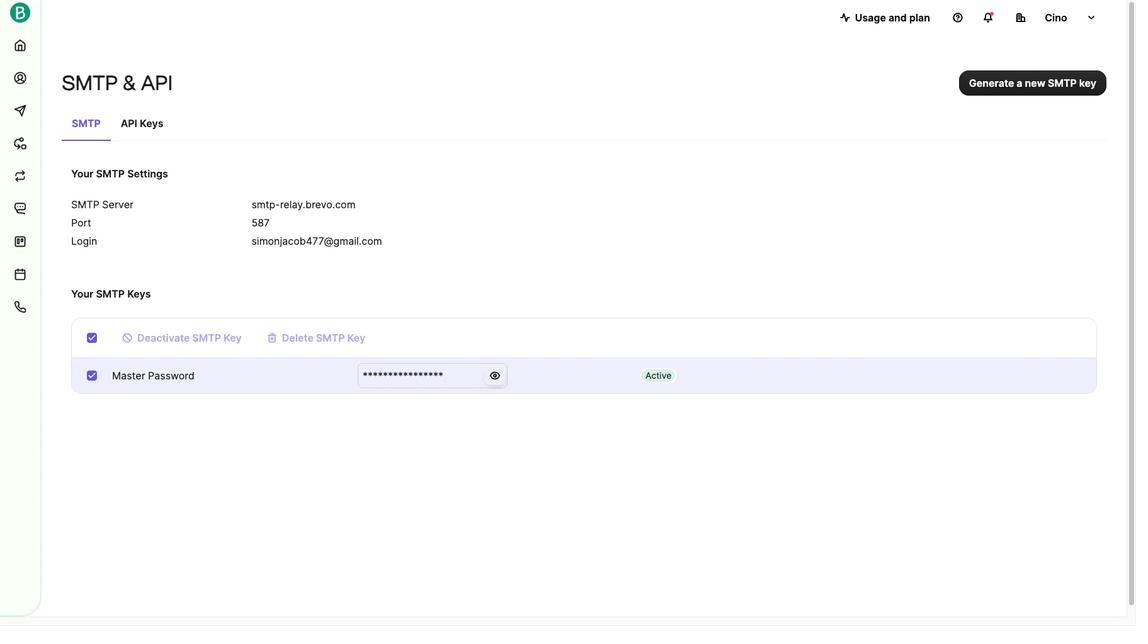 Task type: describe. For each thing, give the bounding box(es) containing it.
tab list containing smtp
[[62, 111, 1107, 141]]

and
[[889, 11, 907, 24]]

smtp up "port"
[[71, 198, 99, 211]]

password
[[148, 370, 195, 382]]

smtp right 'deactivate'
[[192, 332, 221, 345]]

smtp & api
[[62, 71, 173, 95]]

generate a new smtp key
[[969, 77, 1097, 89]]

cino button
[[1006, 5, 1107, 30]]

smtp-relay.brevo.com
[[252, 198, 356, 211]]

smtp link
[[62, 111, 111, 141]]

587
[[252, 217, 270, 229]]

smtp right delete
[[316, 332, 345, 345]]

active
[[646, 370, 672, 381]]

0 vertical spatial keys
[[140, 117, 163, 130]]

server
[[102, 198, 134, 211]]

key for deactivate smtp key
[[224, 332, 242, 345]]

plan
[[910, 11, 931, 24]]

your smtp settings
[[71, 168, 168, 180]]

&
[[123, 71, 136, 95]]

generate
[[969, 77, 1015, 89]]

keys inside smtp tab panel
[[127, 288, 151, 301]]

smtp server
[[71, 198, 134, 211]]

new
[[1025, 77, 1046, 89]]

login
[[71, 235, 97, 248]]

none text field inside smtp tab panel
[[358, 364, 508, 389]]

api keys
[[121, 117, 163, 130]]

your for your smtp keys
[[71, 288, 94, 301]]

usage and plan button
[[830, 5, 941, 30]]



Task type: locate. For each thing, give the bounding box(es) containing it.
api down & on the top left of the page
[[121, 117, 137, 130]]

smtp down smtp & api
[[72, 117, 101, 130]]

0 vertical spatial your
[[71, 168, 94, 180]]

smtp left & on the top left of the page
[[62, 71, 118, 95]]

key
[[224, 332, 242, 345], [348, 332, 366, 345]]

deactivate
[[137, 332, 190, 345]]

a
[[1017, 77, 1023, 89]]

smtp-
[[252, 198, 280, 211]]

keys up 'deactivate'
[[127, 288, 151, 301]]

your for your smtp settings
[[71, 168, 94, 180]]

usage
[[855, 11, 886, 24]]

keys
[[140, 117, 163, 130], [127, 288, 151, 301]]

2 key from the left
[[348, 332, 366, 345]]

your up the "smtp server"
[[71, 168, 94, 180]]

key
[[1080, 77, 1097, 89]]

master
[[112, 370, 145, 382]]

api keys link
[[111, 111, 174, 140]]

your smtp keys
[[71, 288, 151, 301]]

0 vertical spatial api
[[141, 71, 173, 95]]

deactivate smtp key
[[137, 332, 242, 345]]

smtp left key
[[1048, 77, 1077, 89]]

simonjacob477@gmail.com
[[252, 235, 382, 248]]

2 your from the top
[[71, 288, 94, 301]]

1 vertical spatial api
[[121, 117, 137, 130]]

smtp inside tab list
[[72, 117, 101, 130]]

deactivate smtp key button
[[112, 326, 252, 351]]

1 your from the top
[[71, 168, 94, 180]]

tab list
[[62, 111, 1107, 141]]

1 horizontal spatial key
[[348, 332, 366, 345]]

smtp
[[62, 71, 118, 95], [1048, 77, 1077, 89], [72, 117, 101, 130], [96, 168, 125, 180], [71, 198, 99, 211], [96, 288, 125, 301], [192, 332, 221, 345], [316, 332, 345, 345]]

generate a new smtp key button
[[959, 71, 1107, 96]]

api
[[141, 71, 173, 95], [121, 117, 137, 130]]

delete
[[282, 332, 314, 345]]

0 horizontal spatial key
[[224, 332, 242, 345]]

your down login
[[71, 288, 94, 301]]

None text field
[[358, 364, 508, 389]]

settings
[[127, 168, 168, 180]]

delete smtp key
[[282, 332, 366, 345]]

cino
[[1045, 11, 1068, 24]]

1 key from the left
[[224, 332, 242, 345]]

your
[[71, 168, 94, 180], [71, 288, 94, 301]]

smtp tab panel
[[62, 141, 1107, 413]]

master password
[[112, 370, 195, 382]]

smtp down login
[[96, 288, 125, 301]]

delete smtp key button
[[257, 326, 376, 351]]

0 horizontal spatial api
[[121, 117, 137, 130]]

1 vertical spatial keys
[[127, 288, 151, 301]]

key for delete smtp key
[[348, 332, 366, 345]]

api right & on the top left of the page
[[141, 71, 173, 95]]

port
[[71, 217, 91, 229]]

relay.brevo.com
[[280, 198, 356, 211]]

smtp inside button
[[1048, 77, 1077, 89]]

keys up settings
[[140, 117, 163, 130]]

usage and plan
[[855, 11, 931, 24]]

smtp up server
[[96, 168, 125, 180]]

1 horizontal spatial api
[[141, 71, 173, 95]]

1 vertical spatial your
[[71, 288, 94, 301]]



Task type: vqa. For each thing, say whether or not it's contained in the screenshot.
the Send inside Send a series of messages based on a special event or birthday.
no



